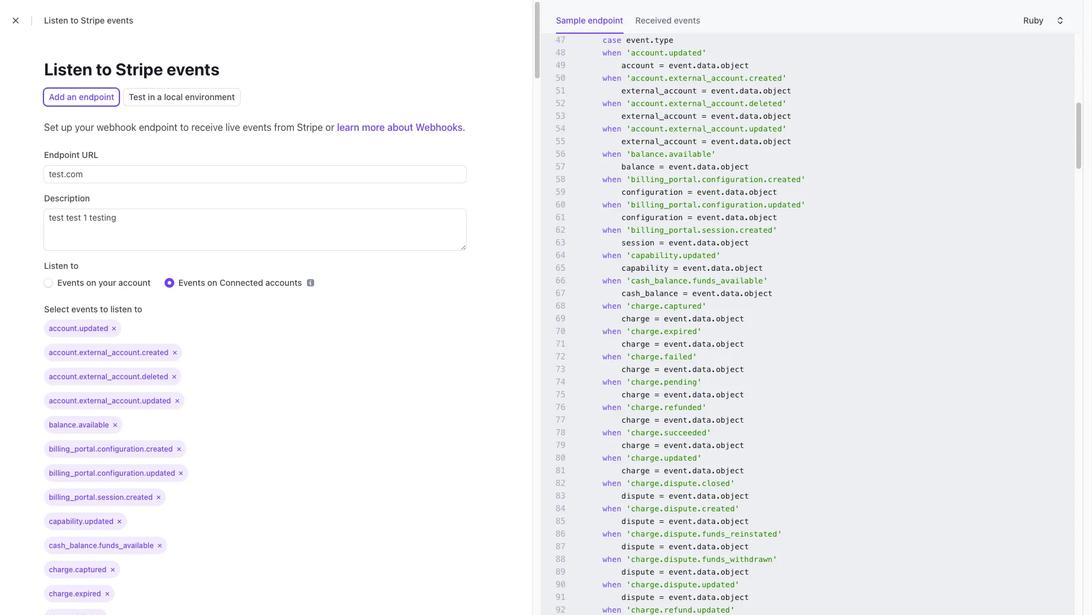 Task type: describe. For each thing, give the bounding box(es) containing it.
events for events on your account
[[57, 277, 84, 288]]

events on connected accounts
[[178, 277, 302, 288]]

1 external_account from the top
[[621, 86, 697, 95]]

event down the 'account.external_account.updated'
[[711, 137, 735, 146]]

balance
[[621, 162, 654, 171]]

billing_portal.configuration.updated
[[49, 469, 175, 478]]

event down 'charge.expired'
[[664, 339, 688, 349]]

= up 'charge.failed'
[[654, 339, 659, 349]]

account.updated button
[[44, 320, 121, 337]]

'billing_portal.configuration.created'
[[626, 175, 806, 184]]

1 vertical spatial endpoint
[[79, 92, 114, 102]]

1 listen from the top
[[44, 15, 68, 25]]

15 when from the top
[[603, 403, 621, 412]]

'charge.dispute.created'
[[626, 504, 739, 513]]

data up 'charge.succeeded' on the bottom
[[692, 415, 711, 425]]

event up 'charge.dispute.funds_withdrawn'
[[669, 542, 692, 551]]

'charge.refunded'
[[626, 403, 706, 412]]

data down 'charge.captured'
[[692, 314, 711, 323]]

billing_portal.configuration.updated button
[[44, 464, 188, 482]]

2 vertical spatial stripe
[[297, 122, 323, 133]]

billing_portal.session.created
[[49, 493, 153, 502]]

data down 'charge.succeeded' on the bottom
[[692, 441, 711, 450]]

= down 'charge.dispute.closed'
[[659, 491, 664, 500]]

2 configuration from the top
[[621, 213, 683, 222]]

2 dispute from the top
[[621, 517, 654, 526]]

listen to
[[44, 261, 79, 271]]

1 listen to stripe events from the top
[[44, 15, 133, 25]]

'charge.expired'
[[626, 327, 702, 336]]

= down 'charge.pending'
[[654, 390, 659, 399]]

21 when from the top
[[603, 555, 621, 564]]

case
[[603, 36, 621, 45]]

'charge.failed'
[[626, 352, 697, 361]]

10 when from the top
[[603, 276, 621, 285]]

balance.available
[[49, 420, 109, 429]]

sample
[[556, 15, 586, 25]]

test in a local environment
[[129, 92, 235, 102]]

add an endpoint
[[49, 92, 114, 102]]

= down 'account.external_account.created'
[[702, 86, 706, 95]]

account.external_account.created button
[[44, 344, 182, 361]]

data down 'charge.dispute.funds_reinstated'
[[697, 542, 716, 551]]

account.updated
[[49, 324, 108, 333]]

data up the 'cash_balance.funds_available'
[[711, 264, 730, 273]]

= down 'balance.available'
[[659, 162, 664, 171]]

22 when from the top
[[603, 580, 621, 589]]

tab list containing sample endpoint
[[556, 12, 712, 34]]

1 when from the top
[[603, 48, 621, 57]]

received events
[[635, 15, 700, 25]]

webhook
[[97, 122, 136, 133]]

capability
[[621, 264, 669, 273]]

data up 'charge.refunded'
[[692, 390, 711, 399]]

13 when from the top
[[603, 352, 621, 361]]

3 dispute from the top
[[621, 542, 654, 551]]

data down 'billing_portal.configuration.created'
[[725, 188, 744, 197]]

charge.expired
[[49, 589, 101, 598]]

5 dispute from the top
[[621, 593, 654, 602]]

= up ''charge.updated''
[[654, 441, 659, 450]]

'billing_portal.configuration.updated'
[[626, 200, 806, 209]]

billing_portal.configuration.created button
[[44, 440, 186, 458]]

5 when from the top
[[603, 150, 621, 159]]

endpoint inside button
[[588, 15, 623, 25]]

or
[[325, 122, 334, 133]]

event down 'charge.dispute.closed'
[[669, 491, 692, 500]]

20 when from the top
[[603, 529, 621, 538]]

account.external_account.created
[[49, 348, 169, 357]]

= down 'capability.updated' on the top right of page
[[673, 264, 678, 273]]

endpoint url
[[44, 150, 98, 160]]

data down the 'account.external_account.updated'
[[739, 137, 758, 146]]

received events button
[[635, 12, 708, 34]]

account.external_account.updated
[[49, 396, 171, 405]]

learn more about webhooks link
[[337, 122, 463, 133]]

4 when from the top
[[603, 124, 621, 133]]

data down 'charge.dispute.updated' at the right bottom of page
[[697, 593, 716, 602]]

= up 'charge.dispute.updated' at the right bottom of page
[[659, 567, 664, 576]]

set
[[44, 122, 59, 133]]

event down received
[[626, 36, 650, 45]]

type
[[655, 36, 673, 45]]

'charge.captured'
[[626, 301, 706, 311]]

data down 'charge.dispute.funds_withdrawn'
[[697, 567, 716, 576]]

data down 'account.external_account.deleted'
[[739, 112, 758, 121]]

events for events on connected accounts
[[178, 277, 205, 288]]

= down 'charge.dispute.created'
[[659, 517, 664, 526]]

23 when from the top
[[603, 605, 621, 614]]

listen
[[110, 304, 132, 314]]

data up 'account.external_account.created'
[[697, 61, 716, 70]]

session
[[621, 238, 654, 247]]

events inside received events button
[[674, 15, 700, 25]]

event down 'charge.dispute.created'
[[669, 517, 692, 526]]

data up 'charge.pending'
[[692, 365, 711, 374]]

data up 'account.external_account.deleted'
[[739, 86, 758, 95]]

test
[[129, 92, 146, 102]]

charge.captured button
[[44, 561, 120, 578]]

= up 'charge.dispute.funds_withdrawn'
[[659, 542, 664, 551]]

on for your
[[86, 277, 96, 288]]

endpoint
[[44, 150, 80, 160]]

17 when from the top
[[603, 453, 621, 462]]

live
[[225, 122, 240, 133]]

11 when from the top
[[603, 301, 621, 311]]

cash_balance.funds_available
[[49, 541, 154, 550]]

event up 'charge.pending'
[[664, 365, 688, 374]]

accounts
[[265, 277, 302, 288]]

= down the 'account.external_account.updated'
[[702, 137, 706, 146]]

data up 'charge.dispute.funds_reinstated'
[[697, 517, 716, 526]]

= up 'charge.refund.updated'
[[659, 593, 664, 602]]

= down 'charge.failed'
[[654, 365, 659, 374]]

events on your account
[[57, 277, 151, 288]]

0 vertical spatial stripe
[[81, 15, 105, 25]]

'account.external_account.updated'
[[626, 124, 787, 133]]

'charge.pending'
[[626, 377, 702, 387]]

up
[[61, 122, 72, 133]]

An optional description of what this webhook endpoint is used for... text field
[[44, 209, 466, 250]]

8 when from the top
[[603, 226, 621, 235]]

'charge.dispute.funds_reinstated'
[[626, 529, 782, 538]]

3 when from the top
[[603, 99, 621, 108]]

your for account
[[98, 277, 116, 288]]

account.external_account.deleted button
[[44, 368, 182, 385]]

18 when from the top
[[603, 479, 621, 488]]

5 charge from the top
[[621, 415, 650, 425]]

9 when from the top
[[603, 251, 621, 260]]

charge.expired button
[[44, 585, 114, 602]]

event down 'billing_portal.configuration.created'
[[697, 188, 721, 197]]

'charge.succeeded'
[[626, 428, 711, 437]]

billing_portal.configuration.created
[[49, 444, 173, 454]]

2 when from the top
[[603, 74, 621, 83]]

'account.external_account.deleted'
[[626, 99, 787, 108]]

received
[[635, 15, 672, 25]]

'charge.updated'
[[626, 453, 702, 462]]

6 when from the top
[[603, 175, 621, 184]]



Task type: vqa. For each thing, say whether or not it's contained in the screenshot.
Help icon
no



Task type: locate. For each thing, give the bounding box(es) containing it.
'capability.updated'
[[626, 251, 721, 260]]

in
[[148, 92, 155, 102]]

3 charge from the top
[[621, 365, 650, 374]]

charge.captured
[[49, 565, 106, 574]]

environment
[[185, 92, 235, 102]]

= down 'account.updated'
[[659, 61, 664, 70]]

0 horizontal spatial stripe
[[81, 15, 105, 25]]

configuration down balance
[[621, 188, 683, 197]]

data down the 'billing_portal.session.created'
[[697, 238, 716, 247]]

1 horizontal spatial stripe
[[115, 59, 163, 79]]

4 charge from the top
[[621, 390, 650, 399]]

charge
[[621, 314, 650, 323], [621, 339, 650, 349], [621, 365, 650, 374], [621, 390, 650, 399], [621, 415, 650, 425], [621, 441, 650, 450], [621, 466, 650, 475]]

about
[[387, 122, 413, 133]]

1 events from the left
[[57, 277, 84, 288]]

1 horizontal spatial your
[[98, 277, 116, 288]]

more
[[362, 122, 385, 133]]

2 listen from the top
[[44, 59, 92, 79]]

account up listen
[[118, 277, 151, 288]]

3 listen from the top
[[44, 261, 68, 271]]

url
[[82, 150, 98, 160]]

2 vertical spatial external_account
[[621, 137, 697, 146]]

an
[[67, 92, 77, 102]]

account.external_account.deleted
[[49, 372, 168, 381]]

'account.updated'
[[626, 48, 706, 57]]

event down 'balance.available'
[[669, 162, 692, 171]]

0 vertical spatial account
[[621, 61, 654, 70]]

on up select events to listen to
[[86, 277, 96, 288]]

7 when from the top
[[603, 200, 621, 209]]

2 external_account from the top
[[621, 112, 697, 121]]

data
[[697, 61, 716, 70], [739, 86, 758, 95], [739, 112, 758, 121], [739, 137, 758, 146], [697, 162, 716, 171], [725, 188, 744, 197], [725, 213, 744, 222], [697, 238, 716, 247], [711, 264, 730, 273], [721, 289, 739, 298], [692, 314, 711, 323], [692, 339, 711, 349], [692, 365, 711, 374], [692, 390, 711, 399], [692, 415, 711, 425], [692, 441, 711, 450], [692, 466, 711, 475], [697, 491, 716, 500], [697, 517, 716, 526], [697, 542, 716, 551], [697, 567, 716, 576], [697, 593, 716, 602]]

= down ''charge.updated''
[[654, 466, 659, 475]]

events
[[57, 277, 84, 288], [178, 277, 205, 288]]

data down the 'cash_balance.funds_available'
[[721, 289, 739, 298]]

2 charge from the top
[[621, 339, 650, 349]]

cash_balance.funds_available button
[[44, 537, 167, 554]]

event down 'charge.succeeded' on the bottom
[[664, 441, 688, 450]]

tab list
[[556, 12, 712, 34]]

on
[[86, 277, 96, 288], [207, 277, 217, 288]]

0 vertical spatial listen
[[44, 15, 68, 25]]

events down listen to in the left top of the page
[[57, 277, 84, 288]]

account inside case event . type when 'account.updated' account = event . data . object when 'account.external_account.created' external_account = event . data . object when 'account.external_account.deleted' external_account = event . data . object when 'account.external_account.updated' external_account = event . data . object when 'balance.available' balance = event . data . object when 'billing_portal.configuration.created' configuration = event . data . object when 'billing_portal.configuration.updated' configuration = event . data . object when 'billing_portal.session.created' session = event . data . object when 'capability.updated' capability = event . data . object when 'cash_balance.funds_available' cash_balance = event . data . object when 'charge.captured' charge = event . data . object when 'charge.expired' charge = event . data . object when 'charge.failed' charge = event . data . object when 'charge.pending' charge = event . data . object when 'charge.refunded' charge = event . data . object when 'charge.succeeded' charge = event . data . object when 'charge.updated' charge = event . data . object when 'charge.dispute.closed' dispute = event . data . object when 'charge.dispute.created' dispute = event . data . object when 'charge.dispute.funds_reinstated' dispute = event . data . object when 'charge.dispute.funds_withdrawn' dispute = event . data . object when 'charge.dispute.updated' dispute = event . data . object when 'charge.refund.updated'
[[621, 61, 654, 70]]

1 horizontal spatial events
[[178, 277, 205, 288]]

'balance.available'
[[626, 150, 716, 159]]

select events to listen to
[[44, 304, 142, 314]]

from
[[274, 122, 294, 133]]

receive
[[191, 122, 223, 133]]

data up 'charge.dispute.closed'
[[692, 466, 711, 475]]

1 vertical spatial your
[[98, 277, 116, 288]]

webhooks
[[416, 122, 463, 133]]

2 vertical spatial listen
[[44, 261, 68, 271]]

6 charge from the top
[[621, 441, 650, 450]]

event up 'capability.updated' on the top right of page
[[669, 238, 692, 247]]

endpoint up case
[[588, 15, 623, 25]]

listen for events on your account
[[44, 261, 68, 271]]

charge down "cash_balance"
[[621, 314, 650, 323]]

data up 'charge.dispute.created'
[[697, 491, 716, 500]]

data down 'charge.expired'
[[692, 339, 711, 349]]

configuration
[[621, 188, 683, 197], [621, 213, 683, 222]]

0 vertical spatial your
[[75, 122, 94, 133]]

https:// text field
[[44, 166, 466, 183]]

case event . type when 'account.updated' account = event . data . object when 'account.external_account.created' external_account = event . data . object when 'account.external_account.deleted' external_account = event . data . object when 'account.external_account.updated' external_account = event . data . object when 'balance.available' balance = event . data . object when 'billing_portal.configuration.created' configuration = event . data . object when 'billing_portal.configuration.updated' configuration = event . data . object when 'billing_portal.session.created' session = event . data . object when 'capability.updated' capability = event . data . object when 'cash_balance.funds_available' cash_balance = event . data . object when 'charge.captured' charge = event . data . object when 'charge.expired' charge = event . data . object when 'charge.failed' charge = event . data . object when 'charge.pending' charge = event . data . object when 'charge.refunded' charge = event . data . object when 'charge.succeeded' charge = event . data . object when 'charge.updated' charge = event . data . object when 'charge.dispute.closed' dispute = event . data . object when 'charge.dispute.created' dispute = event . data . object when 'charge.dispute.funds_reinstated' dispute = event . data . object when 'charge.dispute.funds_withdrawn' dispute = event . data . object when 'charge.dispute.updated' dispute = event . data . object when 'charge.refund.updated'
[[584, 36, 806, 614]]

account down 'account.updated'
[[621, 61, 654, 70]]

2 listen to stripe events from the top
[[44, 59, 220, 79]]

event up 'charge.refund.updated'
[[669, 593, 692, 602]]

19 when from the top
[[603, 504, 621, 513]]

event down 'account.external_account.deleted'
[[711, 112, 735, 121]]

charge up 'charge.failed'
[[621, 339, 650, 349]]

= down 'charge.refunded'
[[654, 415, 659, 425]]

1 vertical spatial listen
[[44, 59, 92, 79]]

0 vertical spatial configuration
[[621, 188, 683, 197]]

a
[[157, 92, 162, 102]]

charge down 'charge.pending'
[[621, 390, 650, 399]]

1 horizontal spatial account
[[621, 61, 654, 70]]

add
[[49, 92, 65, 102]]

.
[[650, 36, 655, 45], [692, 61, 697, 70], [716, 61, 721, 70], [735, 86, 739, 95], [758, 86, 763, 95], [735, 112, 739, 121], [758, 112, 763, 121], [463, 122, 465, 133], [735, 137, 739, 146], [758, 137, 763, 146], [692, 162, 697, 171], [716, 162, 721, 171], [721, 188, 725, 197], [744, 188, 749, 197], [721, 213, 725, 222], [744, 213, 749, 222], [692, 238, 697, 247], [716, 238, 721, 247], [706, 264, 711, 273], [730, 264, 735, 273], [716, 289, 721, 298], [739, 289, 744, 298], [688, 314, 692, 323], [711, 314, 716, 323], [688, 339, 692, 349], [711, 339, 716, 349], [688, 365, 692, 374], [711, 365, 716, 374], [688, 390, 692, 399], [711, 390, 716, 399], [688, 415, 692, 425], [711, 415, 716, 425], [688, 441, 692, 450], [711, 441, 716, 450], [688, 466, 692, 475], [711, 466, 716, 475], [692, 491, 697, 500], [716, 491, 721, 500], [692, 517, 697, 526], [716, 517, 721, 526], [692, 542, 697, 551], [716, 542, 721, 551], [692, 567, 697, 576], [716, 567, 721, 576], [692, 593, 697, 602], [716, 593, 721, 602]]

external_account
[[621, 86, 697, 95], [621, 112, 697, 121], [621, 137, 697, 146]]

0 vertical spatial endpoint
[[588, 15, 623, 25]]

0 horizontal spatial account
[[118, 277, 151, 288]]

event up the 'cash_balance.funds_available'
[[683, 264, 706, 273]]

2 vertical spatial endpoint
[[139, 122, 178, 133]]

endpoint right an on the left top of the page
[[79, 92, 114, 102]]

'cash_balance.funds_available'
[[626, 276, 768, 285]]

event up the 'billing_portal.session.created'
[[697, 213, 721, 222]]

12 when from the top
[[603, 327, 621, 336]]

= up 'charge.expired'
[[654, 314, 659, 323]]

event down 'account.updated'
[[669, 61, 692, 70]]

charge down ''charge.updated''
[[621, 466, 650, 475]]

= up the 'billing_portal.session.created'
[[688, 213, 692, 222]]

'account.external_account.created'
[[626, 74, 787, 83]]

event up 'charge.dispute.updated' at the right bottom of page
[[669, 567, 692, 576]]

data up 'billing_portal.configuration.created'
[[697, 162, 716, 171]]

3 external_account from the top
[[621, 137, 697, 146]]

endpoint down a
[[139, 122, 178, 133]]

event up 'charge.succeeded' on the bottom
[[664, 415, 688, 425]]

stripe
[[81, 15, 105, 25], [115, 59, 163, 79], [297, 122, 323, 133]]

1 horizontal spatial on
[[207, 277, 217, 288]]

event down 'charge.captured'
[[664, 314, 688, 323]]

configuration up session
[[621, 213, 683, 222]]

event up 'account.external_account.deleted'
[[711, 86, 735, 95]]

on for connected
[[207, 277, 217, 288]]

= down 'account.external_account.deleted'
[[702, 112, 706, 121]]

1 vertical spatial external_account
[[621, 112, 697, 121]]

0 vertical spatial listen to stripe events
[[44, 15, 133, 25]]

local
[[164, 92, 183, 102]]

your right up
[[75, 122, 94, 133]]

cash_balance
[[621, 289, 678, 298]]

capability.updated button
[[44, 513, 127, 530]]

1 dispute from the top
[[621, 491, 654, 500]]

account
[[621, 61, 654, 70], [118, 277, 151, 288]]

0 vertical spatial external_account
[[621, 86, 697, 95]]

capability.updated
[[49, 517, 114, 526]]

sample endpoint button
[[556, 12, 630, 34]]

object
[[721, 61, 749, 70], [763, 86, 791, 95], [763, 112, 791, 121], [763, 137, 791, 146], [721, 162, 749, 171], [749, 188, 777, 197], [749, 213, 777, 222], [721, 238, 749, 247], [735, 264, 763, 273], [744, 289, 773, 298], [716, 314, 744, 323], [716, 339, 744, 349], [716, 365, 744, 374], [716, 390, 744, 399], [716, 415, 744, 425], [716, 441, 744, 450], [716, 466, 744, 475], [721, 491, 749, 500], [721, 517, 749, 526], [721, 542, 749, 551], [721, 567, 749, 576], [721, 593, 749, 602]]

event up 'charge.dispute.closed'
[[664, 466, 688, 475]]

1 vertical spatial account
[[118, 277, 151, 288]]

0 horizontal spatial on
[[86, 277, 96, 288]]

your up listen
[[98, 277, 116, 288]]

events left "connected"
[[178, 277, 205, 288]]

data down the "'billing_portal.configuration.updated'"
[[725, 213, 744, 222]]

'billing_portal.session.created'
[[626, 226, 777, 235]]

to
[[70, 15, 79, 25], [96, 59, 112, 79], [180, 122, 189, 133], [70, 261, 79, 271], [100, 304, 108, 314], [134, 304, 142, 314]]

1 vertical spatial listen to stripe events
[[44, 59, 220, 79]]

connected
[[219, 277, 263, 288]]

your for webhook
[[75, 122, 94, 133]]

1 charge from the top
[[621, 314, 650, 323]]

billing_portal.session.created button
[[44, 489, 166, 506]]

= up 'capability.updated' on the top right of page
[[659, 238, 664, 247]]

0 horizontal spatial your
[[75, 122, 94, 133]]

= down 'billing_portal.configuration.created'
[[688, 188, 692, 197]]

1 vertical spatial configuration
[[621, 213, 683, 222]]

event up 'charge.refunded'
[[664, 390, 688, 399]]

'charge.dispute.updated'
[[626, 580, 739, 589]]

'charge.dispute.closed'
[[626, 479, 735, 488]]

on left "connected"
[[207, 277, 217, 288]]

event down the 'cash_balance.funds_available'
[[692, 289, 716, 298]]

7 charge from the top
[[621, 466, 650, 475]]

listen for add an endpoint
[[44, 59, 92, 79]]

0 horizontal spatial endpoint
[[79, 92, 114, 102]]

2 horizontal spatial endpoint
[[588, 15, 623, 25]]

charge up ''charge.updated''
[[621, 441, 650, 450]]

1 horizontal spatial endpoint
[[139, 122, 178, 133]]

14 when from the top
[[603, 377, 621, 387]]

2 horizontal spatial stripe
[[297, 122, 323, 133]]

2 events from the left
[[178, 277, 205, 288]]

listen to stripe events
[[44, 15, 133, 25], [44, 59, 220, 79]]

16 when from the top
[[603, 428, 621, 437]]

1 configuration from the top
[[621, 188, 683, 197]]

set up your webhook endpoint to receive live events from stripe or learn more about webhooks .
[[44, 122, 465, 133]]

description
[[44, 193, 90, 203]]

charge down 'charge.refunded'
[[621, 415, 650, 425]]

charge down 'charge.failed'
[[621, 365, 650, 374]]

0 horizontal spatial events
[[57, 277, 84, 288]]

= down the 'cash_balance.funds_available'
[[683, 289, 688, 298]]

learn
[[337, 122, 359, 133]]

=
[[659, 61, 664, 70], [702, 86, 706, 95], [702, 112, 706, 121], [702, 137, 706, 146], [659, 162, 664, 171], [688, 188, 692, 197], [688, 213, 692, 222], [659, 238, 664, 247], [673, 264, 678, 273], [683, 289, 688, 298], [654, 314, 659, 323], [654, 339, 659, 349], [654, 365, 659, 374], [654, 390, 659, 399], [654, 415, 659, 425], [654, 441, 659, 450], [654, 466, 659, 475], [659, 491, 664, 500], [659, 517, 664, 526], [659, 542, 664, 551], [659, 567, 664, 576], [659, 593, 664, 602]]

select
[[44, 304, 69, 314]]

'charge.dispute.funds_withdrawn'
[[626, 555, 777, 564]]

account.external_account.updated button
[[44, 392, 184, 410]]

1 vertical spatial stripe
[[115, 59, 163, 79]]

4 dispute from the top
[[621, 567, 654, 576]]

'charge.refund.updated'
[[626, 605, 735, 614]]

event
[[626, 36, 650, 45], [669, 61, 692, 70], [711, 86, 735, 95], [711, 112, 735, 121], [711, 137, 735, 146], [669, 162, 692, 171], [697, 188, 721, 197], [697, 213, 721, 222], [669, 238, 692, 247], [683, 264, 706, 273], [692, 289, 716, 298], [664, 314, 688, 323], [664, 339, 688, 349], [664, 365, 688, 374], [664, 390, 688, 399], [664, 415, 688, 425], [664, 441, 688, 450], [664, 466, 688, 475], [669, 491, 692, 500], [669, 517, 692, 526], [669, 542, 692, 551], [669, 567, 692, 576], [669, 593, 692, 602]]

1 on from the left
[[86, 277, 96, 288]]

when
[[603, 48, 621, 57], [603, 74, 621, 83], [603, 99, 621, 108], [603, 124, 621, 133], [603, 150, 621, 159], [603, 175, 621, 184], [603, 200, 621, 209], [603, 226, 621, 235], [603, 251, 621, 260], [603, 276, 621, 285], [603, 301, 621, 311], [603, 327, 621, 336], [603, 352, 621, 361], [603, 377, 621, 387], [603, 403, 621, 412], [603, 428, 621, 437], [603, 453, 621, 462], [603, 479, 621, 488], [603, 504, 621, 513], [603, 529, 621, 538], [603, 555, 621, 564], [603, 580, 621, 589], [603, 605, 621, 614]]

balance.available button
[[44, 416, 122, 434]]

2 on from the left
[[207, 277, 217, 288]]

sample endpoint
[[556, 15, 623, 25]]



